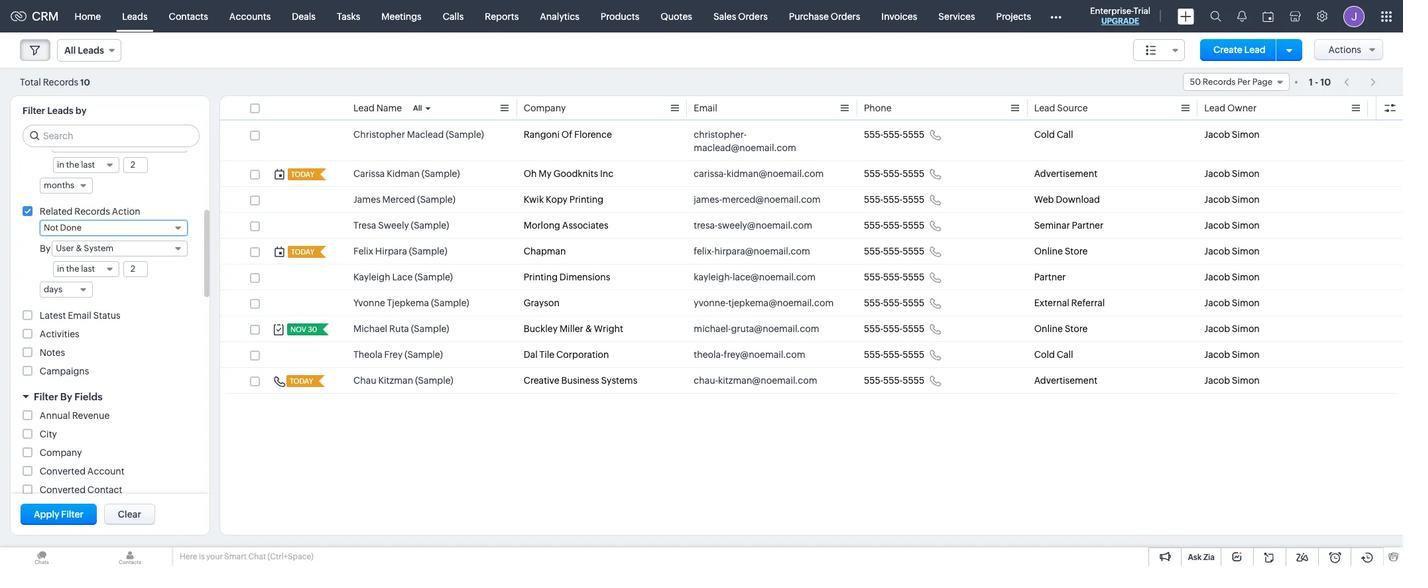 Task type: vqa. For each thing, say whether or not it's contained in the screenshot.
the right 10
yes



Task type: describe. For each thing, give the bounding box(es) containing it.
store for michael-gruta@noemail.com
[[1065, 324, 1088, 334]]

buckley miller & wright
[[524, 324, 623, 334]]

555-555-5555 for chau-kitzman@noemail.com
[[864, 375, 925, 386]]

contact
[[87, 485, 122, 495]]

online store for hirpara@noemail.com
[[1034, 246, 1088, 257]]

the for days
[[66, 264, 79, 274]]

actions
[[1329, 44, 1361, 55]]

simon for james-merced@noemail.com
[[1232, 194, 1260, 205]]

leads for filter leads by
[[47, 105, 73, 116]]

User & System field
[[52, 241, 188, 257]]

555-555-5555 for michael-gruta@noemail.com
[[864, 324, 925, 334]]

tresa-
[[694, 220, 718, 231]]

records for action
[[74, 206, 110, 217]]

jacob for theola-frey@noemail.com
[[1204, 349, 1230, 360]]

yvonne
[[353, 298, 385, 308]]

carissa kidman (sample) link
[[353, 167, 460, 180]]

action
[[112, 206, 140, 217]]

555-555-5555 for theola-frey@noemail.com
[[864, 349, 925, 360]]

5555 for james-merced@noemail.com
[[903, 194, 925, 205]]

jacob for tresa-sweely@noemail.com
[[1204, 220, 1230, 231]]

chapman
[[524, 246, 566, 257]]

merced@noemail.com
[[722, 194, 821, 205]]

(sample) for kayleigh lace (sample)
[[415, 272, 453, 283]]

sweely@noemail.com
[[718, 220, 812, 231]]

creative
[[524, 375, 560, 386]]

campaigns
[[40, 366, 89, 377]]

chau-kitzman@noemail.com link
[[694, 374, 817, 387]]

smart
[[224, 552, 247, 562]]

(sample) for christopher maclead (sample)
[[446, 129, 484, 140]]

frey
[[384, 349, 403, 360]]

felix hirpara (sample)
[[353, 246, 447, 257]]

michael-gruta@noemail.com
[[694, 324, 819, 334]]

total records 10
[[20, 77, 90, 87]]

enterprise-trial upgrade
[[1090, 6, 1151, 26]]

ask zia
[[1188, 553, 1215, 562]]

products link
[[590, 0, 650, 32]]

michael ruta (sample)
[[353, 324, 449, 334]]

filter for filter leads by
[[23, 105, 45, 116]]

enterprise-
[[1090, 6, 1134, 16]]

tjepkema@noemail.com
[[729, 298, 834, 308]]

kwik
[[524, 194, 544, 205]]

accounts
[[229, 11, 271, 22]]

0 vertical spatial by
[[40, 243, 51, 254]]

michael
[[353, 324, 387, 334]]

(sample) for felix hirpara (sample)
[[409, 246, 447, 257]]

name
[[376, 103, 402, 113]]

lead inside 'button'
[[1244, 44, 1266, 55]]

5555 for carissa-kidman@noemail.com
[[903, 168, 925, 179]]

chats image
[[0, 548, 84, 566]]

simon for kayleigh-lace@noemail.com
[[1232, 272, 1260, 283]]

simon for chau-kitzman@noemail.com
[[1232, 375, 1260, 386]]

(sample) for theola frey (sample)
[[405, 349, 443, 360]]

all for all leads
[[64, 45, 76, 56]]

create menu image
[[1178, 8, 1194, 24]]

inc
[[600, 168, 614, 179]]

rangoni of florence
[[524, 129, 612, 140]]

last for days
[[81, 264, 95, 274]]

5555 for tresa-sweely@noemail.com
[[903, 220, 925, 231]]

0 vertical spatial partner
[[1072, 220, 1104, 231]]

tresa-sweely@noemail.com
[[694, 220, 812, 231]]

filter by fields button
[[11, 385, 210, 409]]

0 vertical spatial company
[[524, 103, 566, 113]]

lead for lead source
[[1034, 103, 1055, 113]]

ask
[[1188, 553, 1202, 562]]

james-merced@noemail.com link
[[694, 193, 821, 206]]

converted for converted account
[[40, 466, 86, 477]]

by inside dropdown button
[[60, 391, 72, 403]]

purchase orders
[[789, 11, 860, 22]]

kayleigh-lace@noemail.com
[[694, 272, 816, 283]]

jacob for christopher- maclead@noemail.com
[[1204, 129, 1230, 140]]

web download
[[1034, 194, 1100, 205]]

calls link
[[432, 0, 474, 32]]

Not Done field
[[40, 220, 188, 236]]

kitzman
[[378, 375, 413, 386]]

555-555-5555 for tresa-sweely@noemail.com
[[864, 220, 925, 231]]

michael-gruta@noemail.com link
[[694, 322, 819, 336]]

annual
[[40, 411, 70, 421]]

kayleigh
[[353, 272, 390, 283]]

tresa sweely (sample)
[[353, 220, 449, 231]]

create menu element
[[1170, 0, 1202, 32]]

(sample) for carissa kidman (sample)
[[422, 168, 460, 179]]

felix-hirpara@noemail.com
[[694, 246, 810, 257]]

jacob simon for chau-kitzman@noemail.com
[[1204, 375, 1260, 386]]

user & system
[[56, 243, 113, 253]]

felix-
[[694, 246, 715, 257]]

here
[[180, 552, 197, 562]]

lead for lead name
[[353, 103, 375, 113]]

create lead button
[[1200, 39, 1279, 61]]

yvonne-tjepkema@noemail.com
[[694, 298, 834, 308]]

sales orders link
[[703, 0, 778, 32]]

quotes
[[661, 11, 692, 22]]

row group containing christopher maclead (sample)
[[220, 122, 1403, 394]]

1 vertical spatial printing
[[524, 272, 558, 283]]

sweely
[[378, 220, 409, 231]]

orders for purchase orders
[[831, 11, 860, 22]]

orders for sales orders
[[738, 11, 768, 22]]

chau kitzman (sample) link
[[353, 374, 453, 387]]

jacob simon for felix-hirpara@noemail.com
[[1204, 246, 1260, 257]]

cold call for christopher- maclead@noemail.com
[[1034, 129, 1073, 140]]

555-555-5555 for felix-hirpara@noemail.com
[[864, 246, 925, 257]]

jacob for felix-hirpara@noemail.com
[[1204, 246, 1230, 257]]

theola-
[[694, 349, 724, 360]]

calendar image
[[1263, 11, 1274, 22]]

days
[[44, 284, 62, 294]]

50
[[1190, 77, 1201, 87]]

christopher maclead (sample) link
[[353, 128, 484, 141]]

10 for 1 - 10
[[1321, 77, 1331, 87]]

profile image
[[1344, 6, 1365, 27]]

morlong
[[524, 220, 560, 231]]

0 horizontal spatial email
[[68, 310, 91, 321]]

kopy
[[546, 194, 568, 205]]

10 for total records 10
[[80, 77, 90, 87]]

advertisement for kitzman@noemail.com
[[1034, 375, 1098, 386]]

wright
[[594, 324, 623, 334]]

dal
[[524, 349, 538, 360]]

activities
[[40, 329, 79, 340]]

(sample) for chau kitzman (sample)
[[415, 375, 453, 386]]

store for felix-hirpara@noemail.com
[[1065, 246, 1088, 257]]

jacob for kayleigh-lace@noemail.com
[[1204, 272, 1230, 283]]

50 Records Per Page field
[[1183, 73, 1290, 91]]

download
[[1056, 194, 1100, 205]]

all leads
[[64, 45, 104, 56]]

oh my goodknits inc
[[524, 168, 614, 179]]

50 records per page
[[1190, 77, 1273, 87]]

source
[[1057, 103, 1088, 113]]

(sample) for james merced (sample)
[[417, 194, 455, 205]]

tresa-sweely@noemail.com link
[[694, 219, 812, 232]]

maclead@noemail.com
[[694, 143, 796, 153]]

signals element
[[1230, 0, 1255, 32]]

simon for yvonne-tjepkema@noemail.com
[[1232, 298, 1260, 308]]

5555 for theola-frey@noemail.com
[[903, 349, 925, 360]]

jacob for michael-gruta@noemail.com
[[1204, 324, 1230, 334]]

555-555-5555 for kayleigh-lace@noemail.com
[[864, 272, 925, 283]]

jacob for chau-kitzman@noemail.com
[[1204, 375, 1230, 386]]

notes
[[40, 347, 65, 358]]

0 horizontal spatial partner
[[1034, 272, 1066, 283]]

james-
[[694, 194, 722, 205]]

jacob simon for carissa-kidman@noemail.com
[[1204, 168, 1260, 179]]

hirpara@noemail.com
[[714, 246, 810, 257]]

1 vertical spatial &
[[585, 324, 592, 334]]

theola-frey@noemail.com
[[694, 349, 805, 360]]

contacts image
[[88, 548, 172, 566]]

0 vertical spatial leads
[[122, 11, 148, 22]]

jacob simon for christopher- maclead@noemail.com
[[1204, 129, 1260, 140]]

lead name
[[353, 103, 402, 113]]

jacob simon for tresa-sweely@noemail.com
[[1204, 220, 1260, 231]]

products
[[601, 11, 639, 22]]

jacob for carissa-kidman@noemail.com
[[1204, 168, 1230, 179]]

florence
[[574, 129, 612, 140]]

related
[[40, 206, 73, 217]]

analytics
[[540, 11, 579, 22]]

carissa-kidman@noemail.com link
[[694, 167, 824, 180]]

in the last field for days
[[53, 261, 119, 277]]

555-555-5555 for yvonne-tjepkema@noemail.com
[[864, 298, 925, 308]]

associates
[[562, 220, 609, 231]]



Task type: locate. For each thing, give the bounding box(es) containing it.
1 vertical spatial call
[[1057, 349, 1073, 360]]

0 vertical spatial email
[[694, 103, 717, 113]]

in the last field for months
[[53, 157, 119, 173]]

online down the external
[[1034, 324, 1063, 334]]

7 5555 from the top
[[903, 298, 925, 308]]

cold call down the external
[[1034, 349, 1073, 360]]

lead for lead owner
[[1204, 103, 1226, 113]]

5 555-555-5555 from the top
[[864, 246, 925, 257]]

not
[[44, 223, 58, 233]]

printing up associates
[[569, 194, 604, 205]]

company up rangoni
[[524, 103, 566, 113]]

in up months
[[57, 160, 64, 170]]

1 vertical spatial company
[[40, 448, 82, 458]]

not done
[[44, 223, 82, 233]]

1 jacob simon from the top
[[1204, 129, 1260, 140]]

rangoni
[[524, 129, 560, 140]]

in the last down user & system
[[57, 264, 95, 274]]

lace@noemail.com
[[733, 272, 816, 283]]

the up the days field
[[66, 264, 79, 274]]

simon for theola-frey@noemail.com
[[1232, 349, 1260, 360]]

None text field
[[124, 158, 147, 172]]

9 555-555-5555 from the top
[[864, 349, 925, 360]]

records
[[43, 77, 78, 87], [1203, 77, 1236, 87], [74, 206, 110, 217]]

1 horizontal spatial all
[[413, 104, 422, 112]]

1 vertical spatial advertisement
[[1034, 375, 1098, 386]]

lead right create
[[1244, 44, 1266, 55]]

1 vertical spatial store
[[1065, 324, 1088, 334]]

chau kitzman (sample)
[[353, 375, 453, 386]]

accounts link
[[219, 0, 281, 32]]

today for felix hirpara (sample)
[[291, 248, 314, 256]]

none field size
[[1133, 39, 1185, 61]]

lead owner
[[1204, 103, 1257, 113]]

kayleigh lace (sample)
[[353, 272, 453, 283]]

8 555-555-5555 from the top
[[864, 324, 925, 334]]

online store down "seminar partner"
[[1034, 246, 1088, 257]]

1 vertical spatial filter
[[34, 391, 58, 403]]

orders right purchase
[[831, 11, 860, 22]]

projects
[[996, 11, 1031, 22]]

5555 for felix-hirpara@noemail.com
[[903, 246, 925, 257]]

in down user
[[57, 264, 64, 274]]

1 online from the top
[[1034, 246, 1063, 257]]

0 vertical spatial advertisement
[[1034, 168, 1098, 179]]

theola frey (sample) link
[[353, 348, 443, 361]]

jacob simon for kayleigh-lace@noemail.com
[[1204, 272, 1260, 283]]

1 vertical spatial leads
[[78, 45, 104, 56]]

lead left source
[[1034, 103, 1055, 113]]

filter right apply
[[61, 509, 83, 520]]

2 advertisement from the top
[[1034, 375, 1098, 386]]

today link for carissa
[[288, 168, 316, 180]]

converted contact
[[40, 485, 122, 495]]

crm link
[[11, 9, 59, 23]]

7 555-555-5555 from the top
[[864, 298, 925, 308]]

felix
[[353, 246, 373, 257]]

carissa-
[[694, 168, 727, 179]]

jacob simon for theola-frey@noemail.com
[[1204, 349, 1260, 360]]

simon for felix-hirpara@noemail.com
[[1232, 246, 1260, 257]]

(sample) up kayleigh lace (sample) link
[[409, 246, 447, 257]]

1 vertical spatial last
[[81, 264, 95, 274]]

in the last for months
[[57, 160, 95, 170]]

today link for felix
[[288, 246, 316, 258]]

filter inside dropdown button
[[34, 391, 58, 403]]

in the last field down user & system
[[53, 261, 119, 277]]

in the last for days
[[57, 264, 95, 274]]

annual revenue
[[40, 411, 110, 421]]

the for months
[[66, 160, 79, 170]]

1 horizontal spatial 10
[[1321, 77, 1331, 87]]

(sample) right lace
[[415, 272, 453, 283]]

2 jacob simon from the top
[[1204, 168, 1260, 179]]

today for carissa kidman (sample)
[[291, 170, 314, 178]]

all inside all leads field
[[64, 45, 76, 56]]

(sample) right tjepkema
[[431, 298, 469, 308]]

1 cold call from the top
[[1034, 129, 1073, 140]]

clear
[[118, 509, 141, 520]]

latest
[[40, 310, 66, 321]]

search image
[[1210, 11, 1222, 22]]

(sample) right ruta on the bottom
[[411, 324, 449, 334]]

1 vertical spatial converted
[[40, 485, 86, 495]]

online store for gruta@noemail.com
[[1034, 324, 1088, 334]]

0 horizontal spatial &
[[76, 243, 82, 253]]

cold call for theola-frey@noemail.com
[[1034, 349, 1073, 360]]

10 5555 from the top
[[903, 375, 925, 386]]

5555 for michael-gruta@noemail.com
[[903, 324, 925, 334]]

advertisement for kidman@noemail.com
[[1034, 168, 1098, 179]]

latest email status
[[40, 310, 121, 321]]

1 horizontal spatial email
[[694, 103, 717, 113]]

chau
[[353, 375, 376, 386]]

7 jacob simon from the top
[[1204, 298, 1260, 308]]

online for felix-hirpara@noemail.com
[[1034, 246, 1063, 257]]

printing up grayson
[[524, 272, 558, 283]]

2 in from the top
[[57, 264, 64, 274]]

1 horizontal spatial company
[[524, 103, 566, 113]]

1 in the last from the top
[[57, 160, 95, 170]]

1 vertical spatial in the last
[[57, 264, 95, 274]]

by up annual revenue
[[60, 391, 72, 403]]

2 simon from the top
[[1232, 168, 1260, 179]]

2 cold call from the top
[[1034, 349, 1073, 360]]

1 cold from the top
[[1034, 129, 1055, 140]]

6 jacob simon from the top
[[1204, 272, 1260, 283]]

0 vertical spatial cold
[[1034, 129, 1055, 140]]

online for michael-gruta@noemail.com
[[1034, 324, 1063, 334]]

-
[[1315, 77, 1319, 87]]

1 in the last field from the top
[[53, 157, 119, 173]]

0 vertical spatial today link
[[288, 168, 316, 180]]

1 last from the top
[[81, 160, 95, 170]]

filter leads by
[[23, 105, 87, 116]]

9 jacob from the top
[[1204, 349, 1230, 360]]

1 horizontal spatial partner
[[1072, 220, 1104, 231]]

leads left "by"
[[47, 105, 73, 116]]

2 in the last field from the top
[[53, 261, 119, 277]]

upgrade
[[1101, 17, 1139, 26]]

1 store from the top
[[1065, 246, 1088, 257]]

all up christopher maclead (sample) link
[[413, 104, 422, 112]]

converted for converted contact
[[40, 485, 86, 495]]

2 call from the top
[[1057, 349, 1073, 360]]

1 vertical spatial in
[[57, 264, 64, 274]]

0 vertical spatial today
[[291, 170, 314, 178]]

5555 for yvonne-tjepkema@noemail.com
[[903, 298, 925, 308]]

1
[[1309, 77, 1313, 87]]

printing dimensions
[[524, 272, 610, 283]]

2 5555 from the top
[[903, 168, 925, 179]]

call
[[1057, 129, 1073, 140], [1057, 349, 1073, 360]]

0 vertical spatial store
[[1065, 246, 1088, 257]]

555-555-5555 for carissa-kidman@noemail.com
[[864, 168, 925, 179]]

8 5555 from the top
[[903, 324, 925, 334]]

1 horizontal spatial &
[[585, 324, 592, 334]]

months field
[[40, 178, 93, 194]]

records right 50
[[1203, 77, 1236, 87]]

online store down external referral
[[1034, 324, 1088, 334]]

records for per
[[1203, 77, 1236, 87]]

kidman
[[387, 168, 420, 179]]

apply
[[34, 509, 59, 520]]

done
[[60, 223, 82, 233]]

2 vertical spatial today link
[[286, 375, 314, 387]]

3 jacob from the top
[[1204, 194, 1230, 205]]

0 vertical spatial converted
[[40, 466, 86, 477]]

lead left name
[[353, 103, 375, 113]]

jacob simon for james-merced@noemail.com
[[1204, 194, 1260, 205]]

2 online store from the top
[[1034, 324, 1088, 334]]

nov 30
[[290, 326, 317, 334]]

jacob simon for michael-gruta@noemail.com
[[1204, 324, 1260, 334]]

2 converted from the top
[[40, 485, 86, 495]]

1 vertical spatial by
[[60, 391, 72, 403]]

leads for all leads
[[78, 45, 104, 56]]

contacts
[[169, 11, 208, 22]]

8 jacob simon from the top
[[1204, 324, 1260, 334]]

2 vertical spatial today
[[290, 377, 313, 385]]

tresa
[[353, 220, 376, 231]]

cold for christopher- maclead@noemail.com
[[1034, 129, 1055, 140]]

zia
[[1204, 553, 1215, 562]]

reports link
[[474, 0, 529, 32]]

(sample) for michael ruta (sample)
[[411, 324, 449, 334]]

3 5555 from the top
[[903, 194, 925, 205]]

6 5555 from the top
[[903, 272, 925, 283]]

apply filter
[[34, 509, 83, 520]]

partner down download
[[1072, 220, 1104, 231]]

2 store from the top
[[1065, 324, 1088, 334]]

(sample) for tresa sweely (sample)
[[411, 220, 449, 231]]

1 horizontal spatial leads
[[78, 45, 104, 56]]

store down "seminar partner"
[[1065, 246, 1088, 257]]

1 horizontal spatial printing
[[569, 194, 604, 205]]

1 jacob from the top
[[1204, 129, 1230, 140]]

cold call
[[1034, 129, 1073, 140], [1034, 349, 1073, 360]]

0 vertical spatial printing
[[569, 194, 604, 205]]

0 vertical spatial in the last
[[57, 160, 95, 170]]

in the last field
[[53, 157, 119, 173], [53, 261, 119, 277]]

1 horizontal spatial orders
[[831, 11, 860, 22]]

(sample) right frey
[[405, 349, 443, 360]]

1 vertical spatial all
[[413, 104, 422, 112]]

4 jacob from the top
[[1204, 220, 1230, 231]]

filter up annual
[[34, 391, 58, 403]]

store down external referral
[[1065, 324, 1088, 334]]

(sample) inside 'link'
[[417, 194, 455, 205]]

1 vertical spatial today
[[291, 248, 314, 256]]

seminar
[[1034, 220, 1070, 231]]

call for theola-frey@noemail.com
[[1057, 349, 1073, 360]]

1 - 10
[[1309, 77, 1331, 87]]

555-555-5555 for james-merced@noemail.com
[[864, 194, 925, 205]]

5 simon from the top
[[1232, 246, 1260, 257]]

total
[[20, 77, 41, 87]]

1 advertisement from the top
[[1034, 168, 1098, 179]]

the up months field
[[66, 160, 79, 170]]

in for months
[[57, 160, 64, 170]]

all up total records 10
[[64, 45, 76, 56]]

last for months
[[81, 160, 95, 170]]

business
[[561, 375, 599, 386]]

james-merced@noemail.com
[[694, 194, 821, 205]]

1 converted from the top
[[40, 466, 86, 477]]

navigation
[[1338, 72, 1383, 92]]

profile element
[[1336, 0, 1373, 32]]

simon for michael-gruta@noemail.com
[[1232, 324, 1260, 334]]

(sample) for yvonne tjepkema (sample)
[[431, 298, 469, 308]]

10 jacob from the top
[[1204, 375, 1230, 386]]

& right miller
[[585, 324, 592, 334]]

all for all
[[413, 104, 422, 112]]

in for days
[[57, 264, 64, 274]]

4 jacob simon from the top
[[1204, 220, 1260, 231]]

1 vertical spatial cold
[[1034, 349, 1055, 360]]

9 simon from the top
[[1232, 349, 1260, 360]]

None text field
[[124, 262, 147, 277]]

leads inside field
[[78, 45, 104, 56]]

7 simon from the top
[[1232, 298, 1260, 308]]

0 vertical spatial in
[[57, 160, 64, 170]]

1 vertical spatial today link
[[288, 246, 316, 258]]

calls
[[443, 11, 464, 22]]

1 simon from the top
[[1232, 129, 1260, 140]]

5555 for christopher- maclead@noemail.com
[[903, 129, 925, 140]]

partner up the external
[[1034, 272, 1066, 283]]

cold down lead source
[[1034, 129, 1055, 140]]

online down seminar
[[1034, 246, 1063, 257]]

1 the from the top
[[66, 160, 79, 170]]

5 5555 from the top
[[903, 246, 925, 257]]

yvonne tjepkema (sample)
[[353, 298, 469, 308]]

2 cold from the top
[[1034, 349, 1055, 360]]

(sample) right kidman
[[422, 168, 460, 179]]

1 vertical spatial email
[[68, 310, 91, 321]]

corporation
[[556, 349, 609, 360]]

deals link
[[281, 0, 326, 32]]

felix hirpara (sample) link
[[353, 245, 447, 258]]

1 vertical spatial online store
[[1034, 324, 1088, 334]]

records inside '50 records per page' field
[[1203, 77, 1236, 87]]

maclead
[[407, 129, 444, 140]]

0 horizontal spatial leads
[[47, 105, 73, 116]]

today link
[[288, 168, 316, 180], [288, 246, 316, 258], [286, 375, 314, 387]]

lace
[[392, 272, 413, 283]]

web
[[1034, 194, 1054, 205]]

10 jacob simon from the top
[[1204, 375, 1260, 386]]

row group
[[220, 122, 1403, 394]]

in the last up months field
[[57, 160, 95, 170]]

cold call down lead source
[[1034, 129, 1073, 140]]

home
[[75, 11, 101, 22]]

0 vertical spatial in the last field
[[53, 157, 119, 173]]

simon for carissa-kidman@noemail.com
[[1232, 168, 1260, 179]]

& right user
[[76, 243, 82, 253]]

call down lead source
[[1057, 129, 1073, 140]]

6 jacob from the top
[[1204, 272, 1230, 283]]

email up christopher- on the top of page
[[694, 103, 717, 113]]

10 right the "-"
[[1321, 77, 1331, 87]]

1 vertical spatial partner
[[1034, 272, 1066, 283]]

sales orders
[[714, 11, 768, 22]]

company down city
[[40, 448, 82, 458]]

3 555-555-5555 from the top
[[864, 194, 925, 205]]

1 horizontal spatial by
[[60, 391, 72, 403]]

10 555-555-5555 from the top
[[864, 375, 925, 386]]

online store
[[1034, 246, 1088, 257], [1034, 324, 1088, 334]]

(sample) right maclead
[[446, 129, 484, 140]]

8 simon from the top
[[1232, 324, 1260, 334]]

1 555-555-5555 from the top
[[864, 129, 925, 140]]

email right latest
[[68, 310, 91, 321]]

goodknits
[[554, 168, 598, 179]]

0 vertical spatial all
[[64, 45, 76, 56]]

1 vertical spatial cold call
[[1034, 349, 1073, 360]]

0 horizontal spatial by
[[40, 243, 51, 254]]

theola-frey@noemail.com link
[[694, 348, 805, 361]]

0 horizontal spatial 10
[[80, 77, 90, 87]]

0 horizontal spatial printing
[[524, 272, 558, 283]]

1 online store from the top
[[1034, 246, 1088, 257]]

9 5555 from the top
[[903, 349, 925, 360]]

call for christopher- maclead@noemail.com
[[1057, 129, 1073, 140]]

cold for theola-frey@noemail.com
[[1034, 349, 1055, 360]]

2 the from the top
[[66, 264, 79, 274]]

search element
[[1202, 0, 1230, 32]]

2 vertical spatial leads
[[47, 105, 73, 116]]

2 in the last from the top
[[57, 264, 95, 274]]

4 5555 from the top
[[903, 220, 925, 231]]

Search text field
[[23, 125, 199, 147]]

4 555-555-5555 from the top
[[864, 220, 925, 231]]

last down user & system
[[81, 264, 95, 274]]

(sample)
[[446, 129, 484, 140], [422, 168, 460, 179], [417, 194, 455, 205], [411, 220, 449, 231], [409, 246, 447, 257], [415, 272, 453, 283], [431, 298, 469, 308], [411, 324, 449, 334], [405, 349, 443, 360], [415, 375, 453, 386]]

converted up apply filter
[[40, 485, 86, 495]]

filter inside button
[[61, 509, 83, 520]]

theola
[[353, 349, 382, 360]]

1 vertical spatial the
[[66, 264, 79, 274]]

(sample) right merced
[[417, 194, 455, 205]]

0 vertical spatial cold call
[[1034, 129, 1073, 140]]

records up 'done' in the left of the page
[[74, 206, 110, 217]]

carissa
[[353, 168, 385, 179]]

carissa kidman (sample)
[[353, 168, 460, 179]]

& inside "field"
[[76, 243, 82, 253]]

0 vertical spatial call
[[1057, 129, 1073, 140]]

tasks
[[337, 11, 360, 22]]

kayleigh-
[[694, 272, 733, 283]]

jacob for yvonne-tjepkema@noemail.com
[[1204, 298, 1230, 308]]

crm
[[32, 9, 59, 23]]

projects link
[[986, 0, 1042, 32]]

lead left owner
[[1204, 103, 1226, 113]]

leads down home on the top of page
[[78, 45, 104, 56]]

5555 for kayleigh-lace@noemail.com
[[903, 272, 925, 283]]

buckley
[[524, 324, 558, 334]]

jacob simon for yvonne-tjepkema@noemail.com
[[1204, 298, 1260, 308]]

9 jacob simon from the top
[[1204, 349, 1260, 360]]

purchase
[[789, 11, 829, 22]]

2 orders from the left
[[831, 11, 860, 22]]

last up months field
[[81, 160, 95, 170]]

quotes link
[[650, 0, 703, 32]]

None field
[[1133, 39, 1185, 61], [52, 137, 188, 153], [52, 137, 188, 153]]

michael-
[[694, 324, 731, 334]]

0 horizontal spatial all
[[64, 45, 76, 56]]

3 jacob simon from the top
[[1204, 194, 1260, 205]]

1 vertical spatial online
[[1034, 324, 1063, 334]]

2 vertical spatial filter
[[61, 509, 83, 520]]

creative business systems
[[524, 375, 638, 386]]

by left user
[[40, 243, 51, 254]]

0 vertical spatial online
[[1034, 246, 1063, 257]]

7 jacob from the top
[[1204, 298, 1230, 308]]

All Leads field
[[57, 39, 121, 62]]

filter for filter by fields
[[34, 391, 58, 403]]

simon for christopher- maclead@noemail.com
[[1232, 129, 1260, 140]]

by
[[75, 105, 87, 116]]

size image
[[1146, 44, 1157, 56]]

Other Modules field
[[1042, 6, 1070, 27]]

today link for chau
[[286, 375, 314, 387]]

days field
[[40, 282, 93, 298]]

tasks link
[[326, 0, 371, 32]]

555-555-5555 for christopher- maclead@noemail.com
[[864, 129, 925, 140]]

records up filter leads by
[[43, 77, 78, 87]]

2 555-555-5555 from the top
[[864, 168, 925, 179]]

0 horizontal spatial company
[[40, 448, 82, 458]]

0 vertical spatial online store
[[1034, 246, 1088, 257]]

yvonne tjepkema (sample) link
[[353, 296, 469, 310]]

5 jacob simon from the top
[[1204, 246, 1260, 257]]

1 call from the top
[[1057, 129, 1073, 140]]

1 in from the top
[[57, 160, 64, 170]]

leads right home link on the top of page
[[122, 11, 148, 22]]

10 up "by"
[[80, 77, 90, 87]]

6 555-555-5555 from the top
[[864, 272, 925, 283]]

in the last field up months field
[[53, 157, 119, 173]]

(ctrl+space)
[[268, 552, 314, 562]]

0 vertical spatial filter
[[23, 105, 45, 116]]

call down external referral
[[1057, 349, 1073, 360]]

2 last from the top
[[81, 264, 95, 274]]

related records action
[[40, 206, 140, 217]]

ruta
[[389, 324, 409, 334]]

0 vertical spatial the
[[66, 160, 79, 170]]

8 jacob from the top
[[1204, 324, 1230, 334]]

0 vertical spatial &
[[76, 243, 82, 253]]

records for 10
[[43, 77, 78, 87]]

orders right sales at right top
[[738, 11, 768, 22]]

10 inside total records 10
[[80, 77, 90, 87]]

4 simon from the top
[[1232, 220, 1260, 231]]

the
[[66, 160, 79, 170], [66, 264, 79, 274]]

0 horizontal spatial orders
[[738, 11, 768, 22]]

create
[[1214, 44, 1243, 55]]

(sample) right 'kitzman'
[[415, 375, 453, 386]]

5555 for chau-kitzman@noemail.com
[[903, 375, 925, 386]]

1 vertical spatial in the last field
[[53, 261, 119, 277]]

6 simon from the top
[[1232, 272, 1260, 283]]

1 5555 from the top
[[903, 129, 925, 140]]

cold down the external
[[1034, 349, 1055, 360]]

simon for tresa-sweely@noemail.com
[[1232, 220, 1260, 231]]

converted up converted contact
[[40, 466, 86, 477]]

3 simon from the top
[[1232, 194, 1260, 205]]

2 horizontal spatial leads
[[122, 11, 148, 22]]

2 jacob from the top
[[1204, 168, 1230, 179]]

1 orders from the left
[[738, 11, 768, 22]]

2 online from the top
[[1034, 324, 1063, 334]]

today for chau kitzman (sample)
[[290, 377, 313, 385]]

company
[[524, 103, 566, 113], [40, 448, 82, 458]]

frey@noemail.com
[[724, 349, 805, 360]]

online
[[1034, 246, 1063, 257], [1034, 324, 1063, 334]]

christopher
[[353, 129, 405, 140]]

5 jacob from the top
[[1204, 246, 1230, 257]]

10 simon from the top
[[1232, 375, 1260, 386]]

(sample) down james merced (sample) 'link'
[[411, 220, 449, 231]]

filter down the total
[[23, 105, 45, 116]]

signals image
[[1237, 11, 1247, 22]]

0 vertical spatial last
[[81, 160, 95, 170]]



